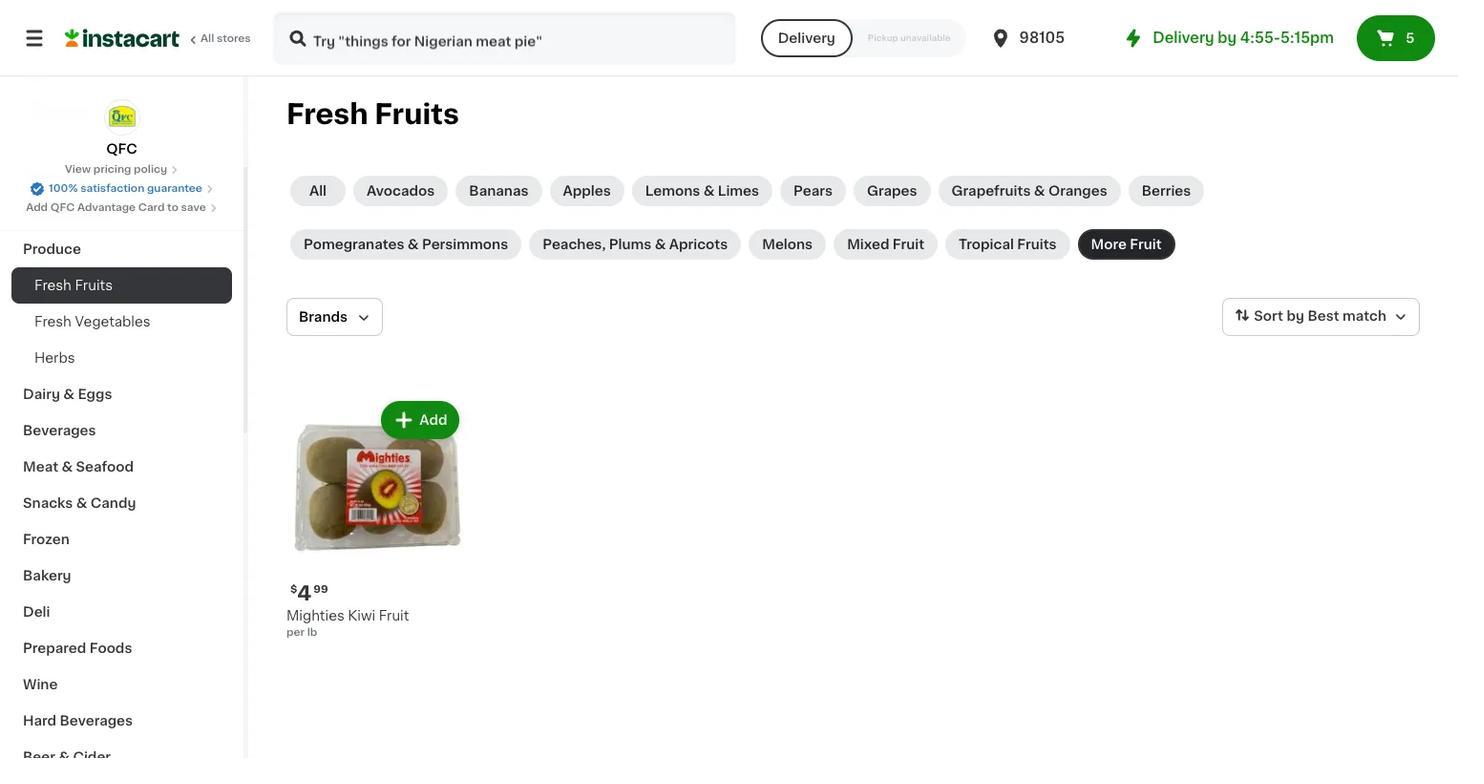 Task type: vqa. For each thing, say whether or not it's contained in the screenshot.
More Fruit on the right
yes



Task type: describe. For each thing, give the bounding box(es) containing it.
98105
[[1019, 31, 1065, 45]]

fresh vegetables link
[[11, 304, 232, 340]]

add for add qfc advantage card to save
[[26, 202, 48, 213]]

frozen
[[23, 533, 69, 546]]

Best match Sort by field
[[1223, 298, 1420, 336]]

tropical fruits link
[[945, 229, 1070, 260]]

& for limes
[[703, 184, 715, 198]]

sort
[[1254, 310, 1283, 323]]

more
[[1091, 238, 1127, 251]]

produce link
[[11, 231, 232, 267]]

vegetables
[[75, 315, 150, 328]]

lb
[[307, 627, 317, 637]]

98105 button
[[989, 11, 1103, 65]]

beverages inside hard beverages link
[[60, 714, 133, 728]]

pears link
[[780, 176, 846, 206]]

bananas
[[469, 184, 529, 198]]

all for all
[[309, 184, 327, 198]]

fresh vegetables
[[34, 315, 150, 328]]

stores
[[217, 33, 251, 44]]

delivery by 4:55-5:15pm
[[1153, 31, 1334, 45]]

satisfaction
[[80, 183, 144, 194]]

bakery link
[[11, 558, 232, 594]]

guarantee
[[147, 183, 202, 194]]

dairy & eggs
[[23, 388, 112, 401]]

policy
[[134, 164, 167, 175]]

per
[[286, 627, 305, 637]]

delivery for delivery by 4:55-5:15pm
[[1153, 31, 1214, 45]]

peaches,
[[543, 238, 606, 251]]

0 vertical spatial fresh fruits
[[286, 100, 459, 128]]

save
[[181, 202, 206, 213]]

oranges
[[1048, 184, 1107, 198]]

persimmons
[[422, 238, 508, 251]]

herbs link
[[11, 340, 232, 376]]

100% satisfaction guarantee
[[49, 183, 202, 194]]

fresh for fresh vegetables link
[[34, 315, 72, 328]]

berries
[[1142, 184, 1191, 198]]

by for sort
[[1287, 310, 1304, 323]]

to
[[167, 202, 178, 213]]

5:15pm
[[1281, 31, 1334, 45]]

meat & seafood
[[23, 460, 134, 474]]

& right plums
[[655, 238, 666, 251]]

qfc link
[[104, 99, 140, 159]]

service type group
[[761, 19, 966, 57]]

bakery
[[23, 569, 71, 582]]

peaches, plums & apricots
[[543, 238, 728, 251]]

buy
[[53, 64, 81, 77]]

mixed fruit link
[[834, 229, 938, 260]]

fruits inside tropical fruits link
[[1017, 238, 1057, 251]]

& for eggs
[[63, 388, 74, 401]]

& for oranges
[[1034, 184, 1045, 198]]

frozen link
[[11, 521, 232, 558]]

prepared foods
[[23, 642, 132, 655]]

beverages inside beverages "link"
[[23, 424, 96, 437]]

herbs
[[34, 351, 75, 365]]

again
[[96, 64, 134, 77]]

tropical fruits
[[959, 238, 1057, 251]]

mighties
[[286, 609, 345, 622]]

delivery by 4:55-5:15pm link
[[1122, 27, 1334, 50]]

lemons & limes link
[[632, 176, 773, 206]]

fruits inside fresh fruits link
[[75, 279, 113, 292]]

pomegranates
[[304, 238, 404, 251]]

all stores
[[201, 33, 251, 44]]

foods
[[89, 642, 132, 655]]

$ 4 99
[[290, 583, 328, 603]]

best
[[1308, 310, 1339, 323]]

avocados
[[367, 184, 435, 198]]

sort by
[[1254, 310, 1304, 323]]

it
[[84, 64, 93, 77]]

more fruit
[[1091, 238, 1162, 251]]

avocados link
[[353, 176, 448, 206]]

fruit for mixed fruit
[[893, 238, 924, 251]]

add for add
[[419, 413, 447, 427]]

$
[[290, 584, 297, 594]]

dairy & eggs link
[[11, 376, 232, 413]]

pears
[[794, 184, 833, 198]]

pomegranates & persimmons
[[304, 238, 508, 251]]

100%
[[49, 183, 78, 194]]

hard beverages link
[[11, 703, 232, 739]]

view pricing policy
[[65, 164, 167, 175]]

pomegranates & persimmons link
[[290, 229, 522, 260]]

grapefruits
[[952, 184, 1031, 198]]



Task type: locate. For each thing, give the bounding box(es) containing it.
melons link
[[749, 229, 826, 260]]

by left 4:55-
[[1218, 31, 1237, 45]]

1 horizontal spatial add
[[419, 413, 447, 427]]

brands
[[299, 310, 348, 324]]

1 horizontal spatial by
[[1287, 310, 1304, 323]]

& left persimmons
[[408, 238, 419, 251]]

thanksgiving link
[[11, 195, 232, 231]]

card
[[138, 202, 165, 213]]

deli link
[[11, 594, 232, 630]]

add qfc advantage card to save link
[[26, 201, 218, 216]]

recipes
[[23, 170, 79, 183]]

produce
[[23, 243, 81, 256]]

tropical
[[959, 238, 1014, 251]]

0 vertical spatial qfc
[[106, 142, 137, 156]]

deli
[[23, 605, 50, 619]]

pricing
[[93, 164, 131, 175]]

fruits right tropical
[[1017, 238, 1057, 251]]

all link
[[290, 176, 346, 206]]

& right meat on the bottom of the page
[[62, 460, 73, 474]]

wine
[[23, 678, 58, 691]]

grapefruits & oranges
[[952, 184, 1107, 198]]

0 horizontal spatial fruit
[[379, 609, 409, 622]]

lists
[[53, 102, 86, 116]]

fruit
[[893, 238, 924, 251], [1130, 238, 1162, 251], [379, 609, 409, 622]]

fresh for fresh fruits link
[[34, 279, 72, 292]]

qfc down 100%
[[50, 202, 75, 213]]

& left the limes
[[703, 184, 715, 198]]

mixed
[[847, 238, 889, 251]]

1 vertical spatial fresh
[[34, 279, 72, 292]]

delivery inside button
[[778, 32, 835, 45]]

0 vertical spatial fruits
[[375, 100, 459, 128]]

fresh inside fresh fruits link
[[34, 279, 72, 292]]

fresh up herbs
[[34, 315, 72, 328]]

fresh down produce
[[34, 279, 72, 292]]

99
[[313, 584, 328, 594]]

fruit for more fruit
[[1130, 238, 1162, 251]]

meat & seafood link
[[11, 449, 232, 485]]

grapes
[[867, 184, 917, 198]]

apples link
[[550, 176, 624, 206]]

0 horizontal spatial add
[[26, 202, 48, 213]]

seafood
[[76, 460, 134, 474]]

add qfc advantage card to save
[[26, 202, 206, 213]]

& left the candy
[[76, 497, 87, 510]]

& left eggs
[[63, 388, 74, 401]]

0 horizontal spatial by
[[1218, 31, 1237, 45]]

berries link
[[1128, 176, 1204, 206]]

fruits
[[375, 100, 459, 128], [1017, 238, 1057, 251], [75, 279, 113, 292]]

qfc up the view pricing policy link
[[106, 142, 137, 156]]

1 horizontal spatial all
[[309, 184, 327, 198]]

qfc inside 'qfc' link
[[106, 142, 137, 156]]

snacks & candy link
[[11, 485, 232, 521]]

mixed fruit
[[847, 238, 924, 251]]

1 horizontal spatial fruit
[[893, 238, 924, 251]]

grapes link
[[854, 176, 931, 206]]

5 button
[[1357, 15, 1435, 61]]

melons
[[762, 238, 813, 251]]

1 horizontal spatial fruits
[[375, 100, 459, 128]]

brands button
[[286, 298, 383, 336]]

2 vertical spatial fresh
[[34, 315, 72, 328]]

0 horizontal spatial fresh fruits
[[34, 279, 113, 292]]

4
[[297, 583, 312, 603]]

Search field
[[275, 13, 734, 63]]

snacks & candy
[[23, 497, 136, 510]]

lemons & limes
[[645, 184, 759, 198]]

1 vertical spatial fresh fruits
[[34, 279, 113, 292]]

meat
[[23, 460, 58, 474]]

beverages
[[23, 424, 96, 437], [60, 714, 133, 728]]

delivery
[[1153, 31, 1214, 45], [778, 32, 835, 45]]

& for seafood
[[62, 460, 73, 474]]

1 vertical spatial qfc
[[50, 202, 75, 213]]

view
[[65, 164, 91, 175]]

0 horizontal spatial delivery
[[778, 32, 835, 45]]

qfc inside add qfc advantage card to save link
[[50, 202, 75, 213]]

all stores link
[[65, 11, 252, 65]]

fruits up fresh vegetables
[[75, 279, 113, 292]]

4:55-
[[1240, 31, 1281, 45]]

0 horizontal spatial fruits
[[75, 279, 113, 292]]

plums
[[609, 238, 652, 251]]

100% satisfaction guarantee button
[[30, 178, 214, 197]]

0 vertical spatial all
[[201, 33, 214, 44]]

1 vertical spatial fruits
[[1017, 238, 1057, 251]]

snacks
[[23, 497, 73, 510]]

more fruit link
[[1078, 229, 1175, 260]]

5
[[1406, 32, 1415, 45]]

all
[[201, 33, 214, 44], [309, 184, 327, 198]]

prepared
[[23, 642, 86, 655]]

0 vertical spatial by
[[1218, 31, 1237, 45]]

product group
[[286, 397, 463, 640]]

fruits up avocados link
[[375, 100, 459, 128]]

fruit right the mixed
[[893, 238, 924, 251]]

qfc logo image
[[104, 99, 140, 136]]

1 vertical spatial all
[[309, 184, 327, 198]]

0 vertical spatial add
[[26, 202, 48, 213]]

2 vertical spatial fruits
[[75, 279, 113, 292]]

peaches, plums & apricots link
[[529, 229, 741, 260]]

mighties kiwi fruit per lb
[[286, 609, 409, 637]]

fruit right kiwi
[[379, 609, 409, 622]]

add
[[26, 202, 48, 213], [419, 413, 447, 427]]

1 horizontal spatial delivery
[[1153, 31, 1214, 45]]

1 vertical spatial beverages
[[60, 714, 133, 728]]

by for delivery
[[1218, 31, 1237, 45]]

fresh up all link
[[286, 100, 368, 128]]

0 vertical spatial beverages
[[23, 424, 96, 437]]

fresh inside fresh vegetables link
[[34, 315, 72, 328]]

apples
[[563, 184, 611, 198]]

all left stores
[[201, 33, 214, 44]]

2 horizontal spatial fruits
[[1017, 238, 1057, 251]]

recipes link
[[11, 159, 232, 195]]

instacart logo image
[[65, 27, 180, 50]]

candy
[[91, 497, 136, 510]]

add button
[[383, 403, 457, 437]]

kiwi
[[348, 609, 375, 622]]

& for persimmons
[[408, 238, 419, 251]]

add inside button
[[419, 413, 447, 427]]

1 horizontal spatial fresh fruits
[[286, 100, 459, 128]]

fruit right more
[[1130, 238, 1162, 251]]

delivery button
[[761, 19, 853, 57]]

prepared foods link
[[11, 630, 232, 667]]

all for all stores
[[201, 33, 214, 44]]

lemons
[[645, 184, 700, 198]]

eggs
[[78, 388, 112, 401]]

wine link
[[11, 667, 232, 703]]

lists link
[[11, 90, 232, 128]]

0 horizontal spatial all
[[201, 33, 214, 44]]

fresh fruits
[[286, 100, 459, 128], [34, 279, 113, 292]]

0 vertical spatial fresh
[[286, 100, 368, 128]]

beverages down dairy & eggs
[[23, 424, 96, 437]]

None search field
[[273, 11, 736, 65]]

match
[[1343, 310, 1386, 323]]

fresh fruits link
[[11, 267, 232, 304]]

by inside field
[[1287, 310, 1304, 323]]

advantage
[[77, 202, 136, 213]]

by right sort
[[1287, 310, 1304, 323]]

fresh fruits up avocados
[[286, 100, 459, 128]]

thanksgiving
[[23, 206, 114, 220]]

delivery for delivery
[[778, 32, 835, 45]]

buy it again
[[53, 64, 134, 77]]

& left oranges
[[1034, 184, 1045, 198]]

1 vertical spatial add
[[419, 413, 447, 427]]

hard
[[23, 714, 56, 728]]

0 horizontal spatial qfc
[[50, 202, 75, 213]]

apricots
[[669, 238, 728, 251]]

2 horizontal spatial fruit
[[1130, 238, 1162, 251]]

1 vertical spatial by
[[1287, 310, 1304, 323]]

hard beverages
[[23, 714, 133, 728]]

fruit inside mighties kiwi fruit per lb
[[379, 609, 409, 622]]

fresh fruits up fresh vegetables
[[34, 279, 113, 292]]

all up pomegranates
[[309, 184, 327, 198]]

& for candy
[[76, 497, 87, 510]]

1 horizontal spatial qfc
[[106, 142, 137, 156]]

beverages link
[[11, 413, 232, 449]]

beverages down the wine link
[[60, 714, 133, 728]]



